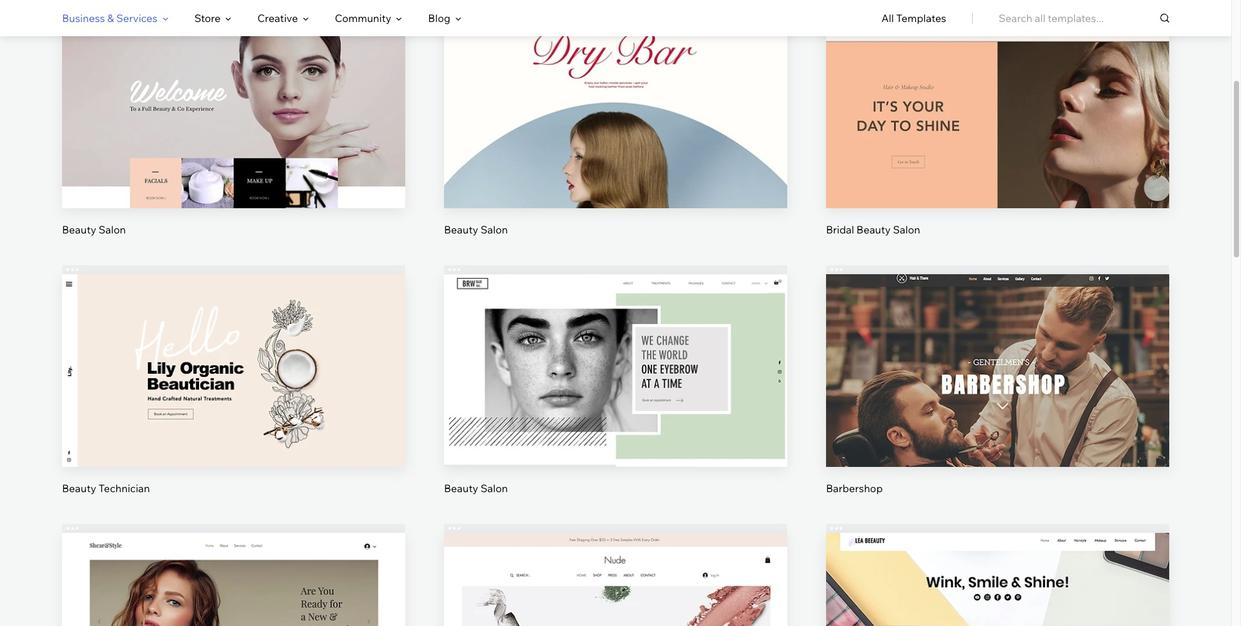 Task type: locate. For each thing, give the bounding box(es) containing it.
view button inside barbershop group
[[968, 380, 1029, 411]]

store
[[194, 12, 221, 25]]

barbershop
[[827, 482, 883, 495]]

all templates link
[[882, 1, 947, 36]]

salon inside bridal beauty salon group
[[894, 223, 921, 236]]

community
[[335, 12, 392, 25]]

edit button
[[203, 77, 265, 108], [585, 77, 647, 108], [968, 77, 1029, 108], [203, 336, 265, 367], [585, 336, 647, 367], [968, 336, 1029, 367], [203, 595, 265, 626], [585, 595, 647, 626], [968, 595, 1029, 626]]

view
[[222, 130, 246, 143], [604, 130, 628, 143], [986, 130, 1010, 143], [222, 389, 246, 402], [604, 389, 628, 402], [986, 389, 1010, 402]]

Search search field
[[999, 0, 1170, 36]]

view button
[[203, 121, 265, 152], [585, 121, 647, 152], [968, 121, 1029, 152], [203, 380, 265, 411], [585, 380, 647, 411], [968, 380, 1029, 411]]

templates
[[897, 12, 947, 25]]

bridal beauty salon
[[827, 223, 921, 236]]

beauty technician group
[[62, 265, 406, 496]]

creative
[[258, 12, 298, 25]]

categories. use the left and right arrow keys to navigate the menu element
[[0, 0, 1232, 36]]

edit button inside barbershop group
[[968, 336, 1029, 367]]

bridal
[[827, 223, 855, 236]]

bridal beauty salon group
[[827, 6, 1170, 237]]

edit button inside the beauty technician group
[[203, 336, 265, 367]]

view inside the beauty technician group
[[222, 389, 246, 402]]

categories by subject element
[[62, 1, 462, 36]]

technician
[[99, 482, 150, 495]]

edit
[[224, 86, 244, 99], [606, 86, 626, 99], [989, 86, 1008, 99], [224, 345, 244, 358], [606, 345, 626, 358], [989, 345, 1008, 358], [224, 604, 244, 617], [606, 604, 626, 617], [989, 604, 1008, 617]]

salon
[[99, 223, 126, 236], [481, 223, 508, 236], [894, 223, 921, 236], [481, 482, 508, 495]]

None search field
[[999, 0, 1170, 36]]

beauty & hair website templates - bridal beauty salon image
[[827, 15, 1170, 208]]

beauty & hair website templates - beauty vlog image
[[827, 533, 1170, 626]]

beauty salon
[[62, 223, 126, 236], [444, 223, 508, 236], [444, 482, 508, 495]]

beauty salon group
[[62, 6, 406, 237], [444, 6, 788, 237], [444, 265, 788, 496]]

beauty & hair website templates - beauty salon image
[[62, 15, 406, 208], [444, 15, 788, 208], [444, 274, 788, 467], [62, 533, 406, 626]]

beauty
[[62, 223, 96, 236], [444, 223, 478, 236], [857, 223, 891, 236], [62, 482, 96, 495], [444, 482, 478, 495]]



Task type: describe. For each thing, give the bounding box(es) containing it.
view inside barbershop group
[[986, 389, 1010, 402]]

blog
[[428, 12, 451, 25]]

beauty & hair website templates - barbershop image
[[827, 274, 1170, 467]]

view button inside bridal beauty salon group
[[968, 121, 1029, 152]]

&
[[107, 12, 114, 25]]

business
[[62, 12, 105, 25]]

edit button inside bridal beauty salon group
[[968, 77, 1029, 108]]

all
[[882, 12, 894, 25]]

view inside bridal beauty salon group
[[986, 130, 1010, 143]]

edit inside the beauty technician group
[[224, 345, 244, 358]]

edit inside bridal beauty salon group
[[989, 86, 1008, 99]]

beauty & hair website templates - beauty technician image
[[62, 274, 406, 467]]

beauty & hair website templates - makeup store image
[[444, 533, 788, 626]]

edit inside barbershop group
[[989, 345, 1008, 358]]

barbershop group
[[827, 265, 1170, 496]]

view button inside the beauty technician group
[[203, 380, 265, 411]]

business & services
[[62, 12, 158, 25]]

services
[[116, 12, 158, 25]]

beauty technician
[[62, 482, 150, 495]]

all templates
[[882, 12, 947, 25]]



Task type: vqa. For each thing, say whether or not it's contained in the screenshot.
In
no



